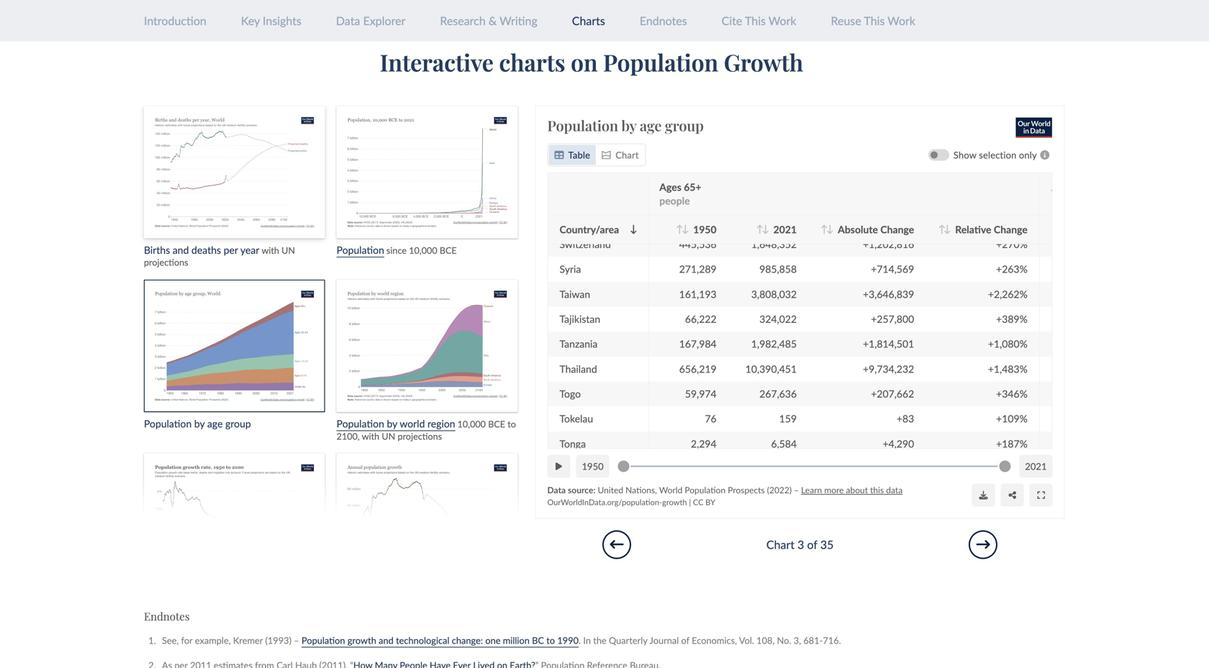 Task type: vqa. For each thing, say whether or not it's contained in the screenshot.


Task type: describe. For each thing, give the bounding box(es) containing it.
population link
[[337, 106, 518, 256]]

(2022)
[[767, 485, 792, 496]]

change for absolute change
[[881, 223, 914, 236]]

million
[[503, 636, 530, 646]]

ages 25-64 people
[[1052, 181, 1103, 207]]

research & writing link
[[440, 14, 537, 28]]

+109%
[[996, 413, 1028, 425]]

0 horizontal spatial 10,000
[[409, 245, 437, 256]]

66,222
[[685, 313, 717, 325]]

324,022
[[760, 313, 797, 325]]

2,294
[[691, 438, 717, 450]]

key
[[241, 14, 260, 28]]

|
[[689, 498, 691, 507]]

example,
[[195, 636, 231, 646]]

(1993)
[[265, 636, 291, 646]]

arrow up long image for relative change
[[938, 225, 946, 234]]

table
[[568, 149, 590, 161]]

research & writing
[[440, 14, 537, 28]]

data explorer
[[336, 14, 405, 28]]

0 vertical spatial –
[[794, 485, 799, 496]]

0 vertical spatial bce
[[440, 245, 457, 256]]

to inside the 10,000 bce to 2100, with un projections
[[508, 419, 516, 430]]

1990
[[557, 636, 579, 646]]

nations,
[[626, 485, 657, 496]]

+195%
[[996, 213, 1028, 225]]

reuse this work link
[[831, 14, 915, 28]]

reuse
[[831, 14, 861, 28]]

population by age group link
[[547, 116, 1053, 135]]

arrow down long image for relative change
[[944, 225, 951, 234]]

0 vertical spatial endnotes
[[640, 14, 687, 28]]

with un projections
[[144, 245, 295, 268]]

+1,814,501
[[863, 338, 914, 350]]

region
[[428, 418, 455, 430]]

population down endnotes link
[[603, 47, 718, 77]]

population by world region
[[337, 418, 455, 430]]

data for data source: united nations, world population prospects (2022) – learn more about this data
[[547, 485, 566, 496]]

with inside the with un projections
[[262, 245, 279, 256]]

un inside the with un projections
[[282, 245, 295, 256]]

charts
[[572, 14, 605, 28]]

+1,375,613
[[863, 163, 914, 176]]

chart
[[616, 149, 639, 161]]

this for cite
[[745, 14, 766, 28]]

&
[[489, 14, 497, 28]]

and inside births and deaths per year link
[[173, 244, 189, 256]]

country/area
[[560, 223, 619, 236]]

key insights link
[[241, 14, 301, 28]]

bce inside the 10,000 bce to 2100, with un projections
[[488, 419, 505, 430]]

projections inside the with un projections
[[144, 257, 188, 268]]

ourworldindata.org/population-growth | cc by
[[547, 498, 716, 507]]

35
[[820, 538, 834, 552]]

births and deaths per year
[[144, 244, 259, 256]]

with inside the 10,000 bce to 2100, with un projections
[[362, 431, 379, 442]]

population left since
[[337, 244, 384, 256]]

tajikistan
[[560, 313, 600, 325]]

by for age
[[622, 116, 636, 135]]

one
[[485, 636, 501, 646]]

10,390,451
[[746, 363, 797, 375]]

0 vertical spatial 1950
[[693, 223, 717, 236]]

see, for example, kremer (1993) – population growth and technological change: one million bc to 1990 . in the quarterly journal of economics, vol. 108, no. 3, 681-716.
[[162, 636, 841, 646]]

expand image
[[1037, 491, 1045, 500]]

7,999
[[691, 188, 717, 200]]

absolute change
[[838, 223, 914, 236]]

relative
[[955, 223, 992, 236]]

arrow down long image for 1950
[[682, 225, 689, 234]]

charts
[[499, 47, 565, 77]]

1 horizontal spatial growth
[[662, 498, 687, 507]]

bc
[[532, 636, 544, 646]]

togo
[[560, 388, 581, 400]]

.
[[579, 636, 581, 646]]

1,648,352
[[751, 238, 797, 250]]

+346%
[[996, 388, 1028, 400]]

united
[[598, 485, 623, 496]]

tonga
[[560, 438, 586, 450]]

by
[[706, 498, 716, 507]]

births and deaths per year link
[[144, 106, 325, 256]]

data explorer link
[[336, 14, 405, 28]]

985,858
[[760, 263, 797, 275]]

chart
[[766, 538, 795, 552]]

76
[[705, 413, 717, 425]]

population by world region link
[[337, 280, 518, 430]]

download image
[[979, 491, 988, 500]]

share nodes image
[[1009, 491, 1016, 500]]

167,984
[[679, 338, 717, 350]]

work for reuse this work
[[888, 14, 915, 28]]

quarterly
[[609, 636, 647, 646]]

1,563,322
[[751, 163, 797, 176]]

learn more about this data link
[[801, 485, 903, 496]]

ourworldindata.org/population-growth link
[[547, 498, 687, 507]]

+270%
[[996, 238, 1028, 250]]

technological
[[396, 636, 449, 646]]

people inside ages 65+ people
[[660, 195, 690, 207]]

table image
[[555, 150, 564, 160]]

kremer
[[233, 636, 263, 646]]

show selection only
[[954, 149, 1037, 161]]

explorer
[[363, 14, 405, 28]]

circle info image
[[1037, 150, 1053, 160]]

population right (1993)
[[302, 636, 345, 646]]

+389%
[[996, 313, 1028, 325]]

chart link
[[596, 145, 645, 165]]

journal
[[650, 636, 679, 646]]

work for cite this work
[[769, 14, 796, 28]]

3,
[[794, 636, 801, 646]]

on
[[571, 47, 598, 77]]

108,
[[757, 636, 775, 646]]

445,536
[[679, 238, 717, 250]]



Task type: locate. For each thing, give the bounding box(es) containing it.
2 ages from the left
[[1052, 181, 1074, 193]]

data source: united nations, world population prospects (2022) – learn more about this data
[[547, 485, 903, 496]]

1 horizontal spatial to
[[546, 636, 555, 646]]

6,584
[[771, 438, 797, 450]]

change:
[[452, 636, 483, 646]]

arrow up long image
[[757, 225, 764, 234], [821, 225, 828, 234], [938, 225, 946, 234]]

1 horizontal spatial un
[[382, 431, 395, 442]]

0 horizontal spatial with
[[262, 245, 279, 256]]

0 horizontal spatial arrow down long image
[[682, 225, 689, 234]]

per
[[224, 244, 238, 256]]

arrow down long image for 2021
[[762, 225, 769, 234]]

learn
[[801, 485, 822, 496]]

+714,569
[[871, 263, 914, 275]]

1 horizontal spatial people
[[1052, 195, 1082, 207]]

0 horizontal spatial change
[[881, 223, 914, 236]]

to left tokelau on the bottom of the page
[[508, 419, 516, 430]]

arrow down long image left relative on the top right of page
[[944, 225, 951, 234]]

arrow down long image for absolute change
[[827, 225, 834, 234]]

arrow up long image left absolute
[[821, 225, 828, 234]]

1 vertical spatial bce
[[488, 419, 505, 430]]

interactive charts on population growth
[[380, 47, 803, 77]]

2 work from the left
[[888, 14, 915, 28]]

un inside the 10,000 bce to 2100, with un projections
[[382, 431, 395, 442]]

charts link
[[572, 14, 605, 28]]

2 horizontal spatial arrow down long image
[[944, 225, 951, 234]]

+733%
[[996, 163, 1028, 176]]

arrow up long image up 1,648,352
[[757, 225, 764, 234]]

ages left "25-"
[[1052, 181, 1074, 193]]

population up "table"
[[547, 116, 618, 135]]

1950 up 'source:'
[[582, 461, 604, 472]]

the
[[593, 636, 607, 646]]

projections inside the 10,000 bce to 2100, with un projections
[[398, 431, 442, 442]]

ages left 65+
[[660, 181, 682, 193]]

by left age
[[622, 116, 636, 135]]

endnotes
[[640, 14, 687, 28], [144, 609, 190, 624]]

0 vertical spatial of
[[807, 538, 817, 552]]

births
[[144, 244, 170, 256]]

this right "reuse"
[[864, 14, 885, 28]]

this
[[870, 485, 884, 496]]

for
[[181, 636, 193, 646]]

0 horizontal spatial ages
[[660, 181, 682, 193]]

1 horizontal spatial change
[[994, 223, 1028, 236]]

+1,389,819
[[863, 213, 914, 225]]

endnotes left cite
[[640, 14, 687, 28]]

714,516
[[679, 213, 717, 225]]

growth
[[662, 498, 687, 507], [348, 636, 376, 646]]

1 people from the left
[[660, 195, 690, 207]]

ages for ages 25-64
[[1052, 181, 1074, 193]]

data
[[886, 485, 903, 496]]

0 vertical spatial and
[[173, 244, 189, 256]]

2,104,335
[[751, 213, 797, 225]]

of
[[807, 538, 817, 552], [681, 636, 689, 646]]

and left "technological"
[[379, 636, 394, 646]]

ages inside ages 65+ people
[[660, 181, 682, 193]]

1 horizontal spatial bce
[[488, 419, 505, 430]]

tanzania
[[560, 338, 598, 350]]

no.
[[777, 636, 791, 646]]

1 vertical spatial of
[[681, 636, 689, 646]]

to right bc
[[546, 636, 555, 646]]

2 change from the left
[[994, 223, 1028, 236]]

1 horizontal spatial 1950
[[693, 223, 717, 236]]

research
[[440, 14, 486, 28]]

arrow up long image
[[676, 225, 683, 234]]

writing
[[500, 14, 537, 28]]

1 horizontal spatial endnotes
[[640, 14, 687, 28]]

0 horizontal spatial people
[[660, 195, 690, 207]]

0 vertical spatial with
[[262, 245, 279, 256]]

1 horizontal spatial 10,000
[[457, 419, 486, 430]]

population up 2100,
[[337, 418, 384, 430]]

1 vertical spatial with
[[362, 431, 379, 442]]

ages inside ages 25-64 people
[[1052, 181, 1074, 193]]

thailand
[[560, 363, 597, 375]]

3,808,032
[[751, 288, 797, 300]]

0 horizontal spatial by
[[387, 418, 397, 430]]

1950 up 445,536 at the right of the page
[[693, 223, 717, 236]]

10,000
[[409, 245, 437, 256], [457, 419, 486, 430]]

endnotes up see,
[[144, 609, 190, 624]]

0 vertical spatial data
[[336, 14, 360, 28]]

1 horizontal spatial data
[[547, 485, 566, 496]]

59,974
[[685, 388, 717, 400]]

cite this work
[[722, 14, 796, 28]]

0 vertical spatial to
[[508, 419, 516, 430]]

1 horizontal spatial this
[[864, 14, 885, 28]]

ages for ages 65+
[[660, 181, 682, 193]]

bce right since
[[440, 245, 457, 256]]

0 horizontal spatial endnotes
[[144, 609, 190, 624]]

159
[[779, 413, 797, 425]]

1 ages from the left
[[660, 181, 682, 193]]

1 horizontal spatial projections
[[398, 431, 442, 442]]

change for relative change
[[994, 223, 1028, 236]]

arrow down long image up 445,536 at the right of the page
[[682, 225, 689, 234]]

work right "reuse"
[[888, 14, 915, 28]]

0 horizontal spatial work
[[769, 14, 796, 28]]

bce right region
[[488, 419, 505, 430]]

10,000 inside the 10,000 bce to 2100, with un projections
[[457, 419, 486, 430]]

1 horizontal spatial ages
[[1052, 181, 1074, 193]]

2 horizontal spatial arrow up long image
[[938, 225, 946, 234]]

people down "25-"
[[1052, 195, 1082, 207]]

1 horizontal spatial and
[[379, 636, 394, 646]]

+207,662
[[871, 388, 914, 400]]

2 this from the left
[[864, 14, 885, 28]]

0 horizontal spatial growth
[[348, 636, 376, 646]]

data for data explorer
[[336, 14, 360, 28]]

table link
[[549, 145, 596, 165]]

0 horizontal spatial to
[[508, 419, 516, 430]]

cc by link
[[693, 498, 716, 507]]

2 people from the left
[[1052, 195, 1082, 207]]

0 vertical spatial un
[[282, 245, 295, 256]]

+4,290
[[883, 438, 914, 450]]

64
[[1091, 181, 1103, 193]]

0 horizontal spatial this
[[745, 14, 766, 28]]

1 arrow down long image from the left
[[682, 225, 689, 234]]

arrow up long image left relative on the top right of page
[[938, 225, 946, 234]]

0 horizontal spatial un
[[282, 245, 295, 256]]

1 horizontal spatial work
[[888, 14, 915, 28]]

0 horizontal spatial bce
[[440, 245, 457, 256]]

go to previous slide image
[[610, 538, 624, 552]]

65+
[[684, 181, 702, 193]]

1 vertical spatial projections
[[398, 431, 442, 442]]

2 arrow down long image from the left
[[827, 225, 834, 234]]

projections
[[144, 257, 188, 268], [398, 431, 442, 442]]

relative change
[[955, 223, 1028, 236]]

un down population by world region
[[382, 431, 395, 442]]

group
[[665, 116, 704, 135]]

1 vertical spatial data
[[547, 485, 566, 496]]

0 vertical spatial projections
[[144, 257, 188, 268]]

0 horizontal spatial data
[[336, 14, 360, 28]]

arrow down long image right country/area
[[630, 225, 637, 234]]

data down play image
[[547, 485, 566, 496]]

with right year
[[262, 245, 279, 256]]

population up cc by 'link'
[[685, 485, 726, 496]]

1 vertical spatial 2021
[[1025, 461, 1047, 472]]

un
[[282, 245, 295, 256], [382, 431, 395, 442]]

change up +1,202,816
[[881, 223, 914, 236]]

– right (1993)
[[294, 636, 299, 646]]

by for world
[[387, 418, 397, 430]]

work up growth
[[769, 14, 796, 28]]

2021 up 1,648,352
[[774, 223, 797, 236]]

introduction link
[[144, 14, 206, 28]]

10,000 bce to 2100, with un projections
[[337, 419, 516, 442]]

endnotes link
[[640, 14, 687, 28]]

1 vertical spatial by
[[387, 418, 397, 430]]

vol.
[[739, 636, 754, 646]]

go to next slide image
[[976, 538, 990, 552]]

+263%
[[996, 263, 1028, 275]]

population
[[603, 47, 718, 77], [547, 116, 618, 135], [337, 244, 384, 256], [337, 418, 384, 430], [685, 485, 726, 496], [302, 636, 345, 646]]

1 change from the left
[[881, 223, 914, 236]]

world
[[400, 418, 425, 430]]

1 vertical spatial 1950
[[582, 461, 604, 472]]

1 horizontal spatial of
[[807, 538, 817, 552]]

2021 up expand icon
[[1025, 461, 1047, 472]]

+1,202,816
[[863, 238, 914, 250]]

data left explorer
[[336, 14, 360, 28]]

in
[[583, 636, 591, 646]]

0 horizontal spatial arrow up long image
[[757, 225, 764, 234]]

people inside ages 25-64 people
[[1052, 195, 1082, 207]]

work
[[769, 14, 796, 28], [888, 14, 915, 28]]

projections down world
[[398, 431, 442, 442]]

people
[[660, 195, 690, 207], [1052, 195, 1082, 207]]

projections down births
[[144, 257, 188, 268]]

growth left "technological"
[[348, 636, 376, 646]]

0 vertical spatial 10,000
[[409, 245, 437, 256]]

of right journal
[[681, 636, 689, 646]]

1 vertical spatial and
[[379, 636, 394, 646]]

187,709
[[679, 163, 717, 176]]

2 arrow down long image from the left
[[762, 225, 769, 234]]

un right year
[[282, 245, 295, 256]]

growth down the world
[[662, 498, 687, 507]]

1 horizontal spatial arrow up long image
[[821, 225, 828, 234]]

this right cite
[[745, 14, 766, 28]]

0 horizontal spatial of
[[681, 636, 689, 646]]

1 vertical spatial to
[[546, 636, 555, 646]]

2 arrow up long image from the left
[[821, 225, 828, 234]]

1 horizontal spatial arrow down long image
[[762, 225, 769, 234]]

arrow down long image
[[682, 225, 689, 234], [827, 225, 834, 234]]

this for reuse
[[864, 14, 885, 28]]

1 horizontal spatial by
[[622, 116, 636, 135]]

0 vertical spatial 2021
[[774, 223, 797, 236]]

1 work from the left
[[769, 14, 796, 28]]

change up +270% at the right of page
[[994, 223, 1028, 236]]

10,000 right region
[[457, 419, 486, 430]]

1950
[[693, 223, 717, 236], [582, 461, 604, 472]]

people down 65+
[[660, 195, 690, 207]]

by left world
[[387, 418, 397, 430]]

tokelau
[[560, 413, 593, 425]]

year
[[240, 244, 259, 256]]

bce
[[440, 245, 457, 256], [488, 419, 505, 430]]

arrow up long image for 2021
[[757, 225, 764, 234]]

1 vertical spatial un
[[382, 431, 395, 442]]

and right births
[[173, 244, 189, 256]]

0 vertical spatial growth
[[662, 498, 687, 507]]

with right 2100,
[[362, 431, 379, 442]]

play image
[[556, 462, 562, 471]]

+83
[[897, 413, 914, 425]]

0 horizontal spatial projections
[[144, 257, 188, 268]]

0 vertical spatial by
[[622, 116, 636, 135]]

1 vertical spatial 10,000
[[457, 419, 486, 430]]

0 horizontal spatial 1950
[[582, 461, 604, 472]]

271,289
[[679, 263, 717, 275]]

– left learn
[[794, 485, 799, 496]]

1 horizontal spatial with
[[362, 431, 379, 442]]

1 vertical spatial growth
[[348, 636, 376, 646]]

3 arrow down long image from the left
[[944, 225, 951, 234]]

arrow up long image for absolute change
[[821, 225, 828, 234]]

arrow down long image up 1,648,352
[[762, 225, 769, 234]]

+257,800
[[871, 313, 914, 325]]

3 arrow up long image from the left
[[938, 225, 946, 234]]

2100,
[[337, 431, 360, 442]]

0 horizontal spatial arrow down long image
[[630, 225, 637, 234]]

since 10,000 bce
[[386, 245, 457, 256]]

1 vertical spatial endnotes
[[144, 609, 190, 624]]

681-
[[803, 636, 823, 646]]

1 arrow up long image from the left
[[757, 225, 764, 234]]

switzerland
[[560, 238, 611, 250]]

0 horizontal spatial 2021
[[774, 223, 797, 236]]

ages 65+ people
[[660, 181, 702, 207]]

716.
[[823, 636, 841, 646]]

selection
[[979, 149, 1017, 161]]

0 horizontal spatial –
[[294, 636, 299, 646]]

population by age group
[[547, 116, 704, 135]]

1 this from the left
[[745, 14, 766, 28]]

1,982,485
[[751, 338, 797, 350]]

1 horizontal spatial 2021
[[1025, 461, 1047, 472]]

0 horizontal spatial and
[[173, 244, 189, 256]]

arrow down long image left absolute
[[827, 225, 834, 234]]

10,000 right since
[[409, 245, 437, 256]]

syria
[[560, 263, 581, 275]]

1 arrow down long image from the left
[[630, 225, 637, 234]]

cc
[[693, 498, 704, 507]]

change
[[881, 223, 914, 236], [994, 223, 1028, 236]]

of right 3
[[807, 538, 817, 552]]

1 vertical spatial –
[[294, 636, 299, 646]]

1 horizontal spatial arrow down long image
[[827, 225, 834, 234]]

arrow down long image
[[630, 225, 637, 234], [762, 225, 769, 234], [944, 225, 951, 234]]

1 horizontal spatial –
[[794, 485, 799, 496]]

introduction
[[144, 14, 206, 28]]



